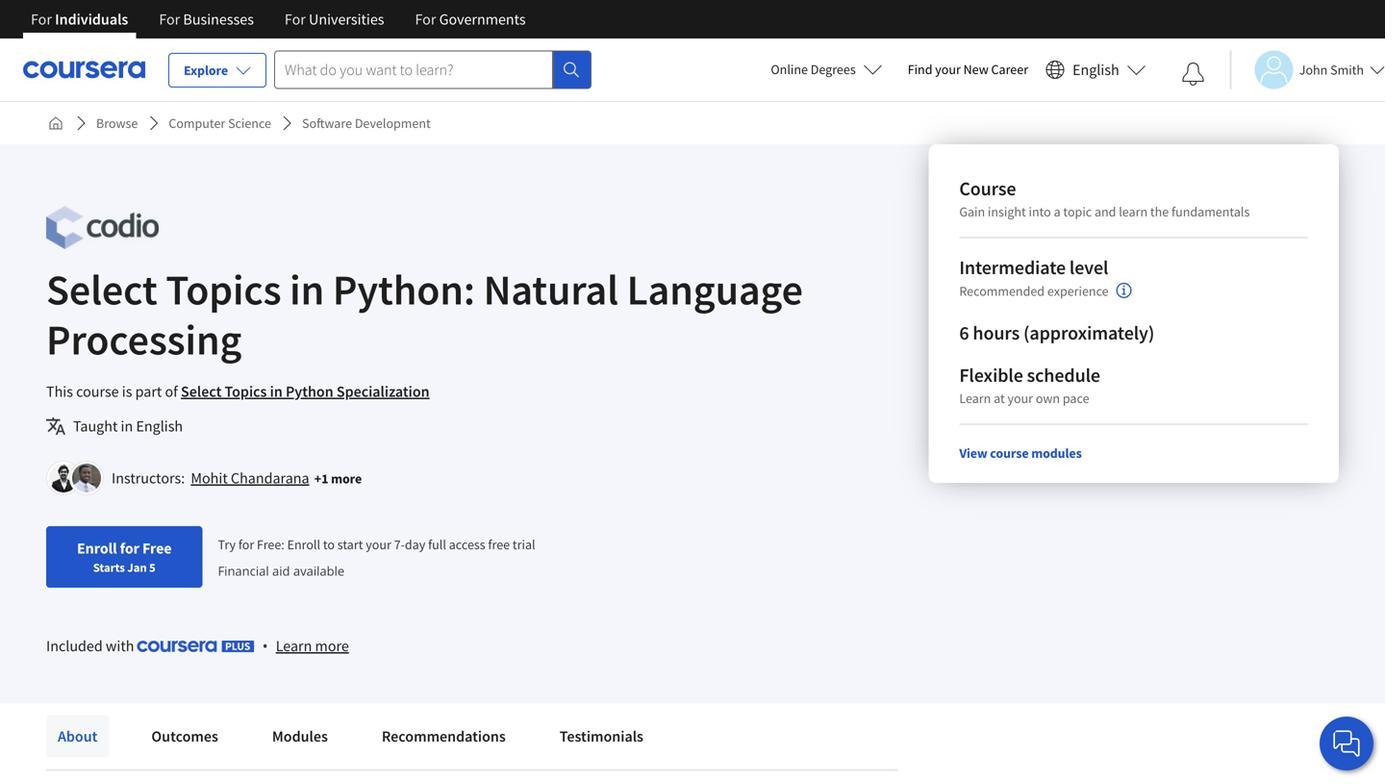 Task type: locate. For each thing, give the bounding box(es) containing it.
2 horizontal spatial your
[[1008, 390, 1034, 407]]

english down part
[[136, 417, 183, 436]]

learn inside • learn more
[[276, 637, 312, 656]]

find your new career link
[[898, 58, 1038, 82]]

modules
[[272, 727, 328, 746]]

0 horizontal spatial enroll
[[77, 539, 117, 558]]

2 vertical spatial your
[[366, 536, 391, 553]]

for
[[239, 536, 254, 553], [120, 539, 139, 558]]

•
[[262, 635, 268, 656]]

select topics in python: natural language processing
[[46, 263, 803, 366]]

3 for from the left
[[285, 10, 306, 29]]

financial
[[218, 562, 269, 580]]

1 vertical spatial your
[[1008, 390, 1034, 407]]

course for this
[[76, 382, 119, 401]]

for inside enroll for free starts jan 5
[[120, 539, 139, 558]]

0 horizontal spatial course
[[76, 382, 119, 401]]

online
[[771, 61, 808, 78]]

2 horizontal spatial in
[[290, 263, 324, 316]]

codio image
[[46, 206, 159, 249]]

in inside the select topics in python: natural language processing
[[290, 263, 324, 316]]

in
[[290, 263, 324, 316], [270, 382, 283, 401], [121, 417, 133, 436]]

smith
[[1331, 61, 1365, 78]]

learn right •
[[276, 637, 312, 656]]

select inside the select topics in python: natural language processing
[[46, 263, 158, 316]]

free:
[[257, 536, 285, 553]]

this
[[46, 382, 73, 401]]

your left '7-'
[[366, 536, 391, 553]]

more right +1
[[331, 470, 362, 487]]

more right •
[[315, 637, 349, 656]]

included with
[[46, 636, 137, 656]]

insight
[[988, 203, 1027, 220]]

enroll
[[287, 536, 321, 553], [77, 539, 117, 558]]

0 horizontal spatial select
[[46, 263, 158, 316]]

1 vertical spatial course
[[990, 445, 1029, 462]]

chandarana
[[231, 469, 309, 488]]

enroll inside enroll for free starts jan 5
[[77, 539, 117, 558]]

your right at on the right
[[1008, 390, 1034, 407]]

access
[[449, 536, 486, 553]]

for for governments
[[415, 10, 436, 29]]

1 horizontal spatial english
[[1073, 60, 1120, 79]]

1 for from the left
[[31, 10, 52, 29]]

1 horizontal spatial course
[[990, 445, 1029, 462]]

jan
[[127, 560, 147, 575]]

0 vertical spatial your
[[936, 61, 961, 78]]

part
[[135, 382, 162, 401]]

instructors:
[[112, 469, 185, 488]]

0 vertical spatial topics
[[166, 263, 281, 316]]

for for enroll
[[120, 539, 139, 558]]

more
[[331, 470, 362, 487], [315, 637, 349, 656]]

governments
[[439, 10, 526, 29]]

specialization
[[337, 382, 430, 401]]

course
[[76, 382, 119, 401], [990, 445, 1029, 462]]

your inside 'link'
[[936, 61, 961, 78]]

1 vertical spatial in
[[270, 382, 283, 401]]

learn left at on the right
[[960, 390, 991, 407]]

view course modules link
[[960, 445, 1082, 462]]

new
[[964, 61, 989, 78]]

6 hours (approximately)
[[960, 321, 1155, 345]]

course left is
[[76, 382, 119, 401]]

learn
[[1119, 203, 1148, 220]]

4 for from the left
[[415, 10, 436, 29]]

0 vertical spatial in
[[290, 263, 324, 316]]

0 vertical spatial english
[[1073, 60, 1120, 79]]

mohit chandarana image
[[49, 464, 78, 493]]

1 horizontal spatial enroll
[[287, 536, 321, 553]]

python:
[[333, 263, 475, 316]]

for left 'universities'
[[285, 10, 306, 29]]

a
[[1054, 203, 1061, 220]]

online degrees button
[[756, 48, 898, 90]]

0 vertical spatial course
[[76, 382, 119, 401]]

information about difficulty level pre-requisites. image
[[1117, 283, 1132, 298]]

for up jan
[[120, 539, 139, 558]]

+1
[[314, 470, 328, 487]]

your inside flexible schedule learn at your own pace
[[1008, 390, 1034, 407]]

0 vertical spatial select
[[46, 263, 158, 316]]

computer science
[[169, 115, 271, 132]]

english button
[[1038, 38, 1154, 101]]

(approximately)
[[1024, 321, 1155, 345]]

for up what do you want to learn? text field
[[415, 10, 436, 29]]

your
[[936, 61, 961, 78], [1008, 390, 1034, 407], [366, 536, 391, 553]]

more inside • learn more
[[315, 637, 349, 656]]

select
[[46, 263, 158, 316], [181, 382, 222, 401]]

+1 more button
[[314, 469, 362, 488]]

topics
[[166, 263, 281, 316], [225, 382, 267, 401]]

0 vertical spatial more
[[331, 470, 362, 487]]

0 horizontal spatial your
[[366, 536, 391, 553]]

outcomes
[[151, 727, 218, 746]]

modules
[[1032, 445, 1082, 462]]

1 horizontal spatial your
[[936, 61, 961, 78]]

universities
[[309, 10, 384, 29]]

What do you want to learn? text field
[[274, 51, 553, 89]]

trial
[[513, 536, 536, 553]]

select right of
[[181, 382, 222, 401]]

1 horizontal spatial learn
[[960, 390, 991, 407]]

mohit chandarana link
[[191, 469, 309, 488]]

0 horizontal spatial learn
[[276, 637, 312, 656]]

show notifications image
[[1182, 63, 1205, 86]]

None search field
[[274, 51, 592, 89]]

enroll left to
[[287, 536, 321, 553]]

english right career
[[1073, 60, 1120, 79]]

included
[[46, 636, 103, 656]]

learn
[[960, 390, 991, 407], [276, 637, 312, 656]]

enroll for free starts jan 5
[[77, 539, 172, 575]]

full
[[428, 536, 446, 553]]

explore
[[184, 62, 228, 79]]

processing
[[46, 313, 242, 366]]

1 vertical spatial learn
[[276, 637, 312, 656]]

computer science link
[[161, 106, 279, 140]]

natural
[[484, 263, 619, 316]]

1 vertical spatial select
[[181, 382, 222, 401]]

free
[[142, 539, 172, 558]]

• learn more
[[262, 635, 349, 656]]

intermediate level
[[960, 255, 1109, 280]]

1 vertical spatial english
[[136, 417, 183, 436]]

john smith
[[1300, 61, 1365, 78]]

recommendations
[[382, 727, 506, 746]]

enroll up starts
[[77, 539, 117, 558]]

for for try
[[239, 536, 254, 553]]

topics inside the select topics in python: natural language processing
[[166, 263, 281, 316]]

0 horizontal spatial for
[[120, 539, 139, 558]]

1 horizontal spatial for
[[239, 536, 254, 553]]

experience
[[1048, 282, 1109, 300]]

browse
[[96, 115, 138, 132]]

free
[[488, 536, 510, 553]]

for left businesses
[[159, 10, 180, 29]]

this course is part of select topics in python specialization
[[46, 382, 430, 401]]

0 vertical spatial learn
[[960, 390, 991, 407]]

1 vertical spatial more
[[315, 637, 349, 656]]

course right view
[[990, 445, 1029, 462]]

recommended experience
[[960, 282, 1109, 300]]

english
[[1073, 60, 1120, 79], [136, 417, 183, 436]]

for universities
[[285, 10, 384, 29]]

2 for from the left
[[159, 10, 180, 29]]

for left individuals
[[31, 10, 52, 29]]

0 horizontal spatial in
[[121, 417, 133, 436]]

for inside try for free: enroll to start your 7-day full access free trial financial aid available
[[239, 536, 254, 553]]

your right find
[[936, 61, 961, 78]]

2 vertical spatial in
[[121, 417, 133, 436]]

development
[[355, 115, 431, 132]]

flexible
[[960, 363, 1024, 387]]

for right try at the bottom of the page
[[239, 536, 254, 553]]

select down codio image
[[46, 263, 158, 316]]



Task type: vqa. For each thing, say whether or not it's contained in the screenshot.
the at
yes



Task type: describe. For each thing, give the bounding box(es) containing it.
pace
[[1063, 390, 1090, 407]]

1 vertical spatial topics
[[225, 382, 267, 401]]

software development
[[302, 115, 431, 132]]

try for free: enroll to start your 7-day full access free trial financial aid available
[[218, 536, 536, 580]]

john
[[1300, 61, 1328, 78]]

degrees
[[811, 61, 856, 78]]

1 horizontal spatial in
[[270, 382, 283, 401]]

online degrees
[[771, 61, 856, 78]]

day
[[405, 536, 426, 553]]

find
[[908, 61, 933, 78]]

6
[[960, 321, 969, 345]]

for for universities
[[285, 10, 306, 29]]

view
[[960, 445, 988, 462]]

course gain insight into a topic and learn the fundamentals
[[960, 177, 1250, 220]]

about link
[[46, 715, 109, 758]]

chat with us image
[[1332, 728, 1363, 759]]

coursera plus image
[[137, 641, 255, 652]]

about
[[58, 727, 98, 746]]

science
[[228, 115, 271, 132]]

course
[[960, 177, 1017, 201]]

taught in english
[[73, 417, 183, 436]]

explore button
[[168, 53, 267, 88]]

own
[[1036, 390, 1060, 407]]

banner navigation
[[15, 0, 541, 38]]

view course modules
[[960, 445, 1082, 462]]

for for businesses
[[159, 10, 180, 29]]

is
[[122, 382, 132, 401]]

for governments
[[415, 10, 526, 29]]

businesses
[[183, 10, 254, 29]]

coursera image
[[23, 54, 145, 85]]

python
[[286, 382, 334, 401]]

for individuals
[[31, 10, 128, 29]]

recommended
[[960, 282, 1045, 300]]

for for individuals
[[31, 10, 52, 29]]

learn more link
[[276, 634, 349, 658]]

to
[[323, 536, 335, 553]]

learn inside flexible schedule learn at your own pace
[[960, 390, 991, 407]]

browse link
[[89, 106, 146, 140]]

english inside button
[[1073, 60, 1120, 79]]

financial aid available button
[[218, 562, 345, 580]]

enroll inside try for free: enroll to start your 7-day full access free trial financial aid available
[[287, 536, 321, 553]]

testimonials link
[[548, 715, 655, 758]]

course for view
[[990, 445, 1029, 462]]

available
[[293, 562, 345, 580]]

with
[[106, 636, 134, 656]]

kevin noelsaint image
[[72, 464, 101, 493]]

select topics in python specialization link
[[181, 382, 430, 401]]

career
[[992, 61, 1029, 78]]

start
[[338, 536, 363, 553]]

john smith button
[[1231, 51, 1386, 89]]

schedule
[[1027, 363, 1101, 387]]

taught
[[73, 417, 118, 436]]

instructors: mohit chandarana +1 more
[[112, 469, 362, 488]]

more inside instructors: mohit chandarana +1 more
[[331, 470, 362, 487]]

level
[[1070, 255, 1109, 280]]

intermediate
[[960, 255, 1066, 280]]

at
[[994, 390, 1005, 407]]

aid
[[272, 562, 290, 580]]

and
[[1095, 203, 1117, 220]]

individuals
[[55, 10, 128, 29]]

gain
[[960, 203, 985, 220]]

testimonials
[[560, 727, 644, 746]]

language
[[627, 263, 803, 316]]

into
[[1029, 203, 1052, 220]]

0 horizontal spatial english
[[136, 417, 183, 436]]

software development link
[[294, 106, 439, 140]]

for businesses
[[159, 10, 254, 29]]

home image
[[48, 115, 64, 131]]

5
[[149, 560, 156, 575]]

your inside try for free: enroll to start your 7-day full access free trial financial aid available
[[366, 536, 391, 553]]

software
[[302, 115, 352, 132]]

modules link
[[261, 715, 340, 758]]

try
[[218, 536, 236, 553]]

mohit
[[191, 469, 228, 488]]

starts
[[93, 560, 125, 575]]

fundamentals
[[1172, 203, 1250, 220]]

flexible schedule learn at your own pace
[[960, 363, 1101, 407]]

topic
[[1064, 203, 1092, 220]]

1 horizontal spatial select
[[181, 382, 222, 401]]

find your new career
[[908, 61, 1029, 78]]

the
[[1151, 203, 1169, 220]]



